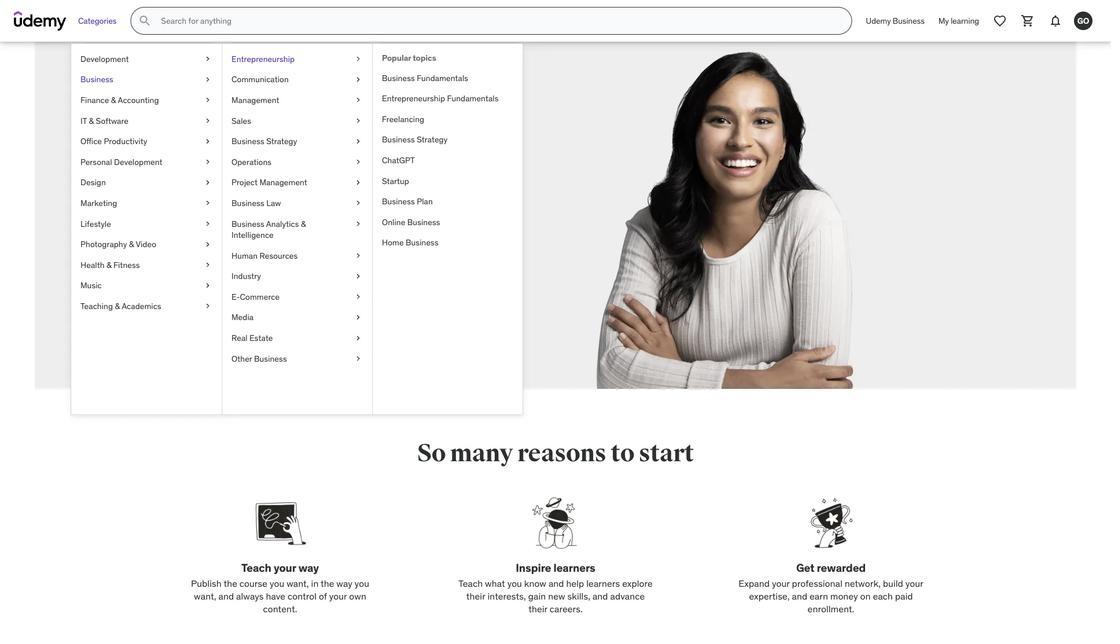 Task type: describe. For each thing, give the bounding box(es) containing it.
each
[[873, 590, 893, 602]]

business analytics & intelligence
[[232, 218, 306, 240]]

0 horizontal spatial their
[[467, 590, 485, 602]]

xsmall image for e-commerce
[[354, 291, 363, 303]]

teaching & academics link
[[71, 296, 222, 317]]

human resources
[[232, 250, 298, 261]]

content.
[[263, 603, 297, 615]]

photography & video
[[80, 239, 156, 249]]

submit search image
[[138, 14, 152, 28]]

human
[[232, 250, 258, 261]]

0 horizontal spatial strategy
[[266, 136, 297, 146]]

sales link
[[222, 110, 372, 131]]

design
[[80, 177, 106, 188]]

business law
[[232, 198, 281, 208]]

sales
[[232, 115, 251, 126]]

freelancing link
[[373, 109, 523, 129]]

instructor
[[263, 216, 310, 230]]

business strategy for leftmost business strategy link
[[232, 136, 297, 146]]

business down "online business"
[[406, 237, 439, 248]]

xsmall image for management
[[354, 94, 363, 106]]

go
[[1078, 15, 1090, 26]]

have
[[266, 590, 285, 602]]

lifestyle link
[[71, 213, 222, 234]]

& inside business analytics & intelligence
[[301, 218, 306, 229]]

entrepreneurship element
[[372, 44, 523, 415]]

xsmall image for development
[[203, 53, 212, 65]]

many
[[450, 438, 513, 468]]

teach
[[290, 145, 365, 181]]

notifications image
[[1049, 14, 1063, 28]]

startup link
[[373, 171, 523, 191]]

other
[[232, 353, 252, 364]]

inspire
[[516, 561, 551, 575]]

estate
[[250, 333, 273, 343]]

fitness
[[113, 260, 140, 270]]

media link
[[222, 307, 372, 328]]

2 the from the left
[[321, 577, 334, 589]]

0 vertical spatial development
[[80, 54, 129, 64]]

1 vertical spatial management
[[260, 177, 307, 188]]

online business
[[382, 217, 440, 227]]

course
[[240, 577, 268, 589]]

entrepreneurship for entrepreneurship fundamentals
[[382, 93, 445, 104]]

udemy business
[[866, 15, 925, 26]]

rewarded
[[817, 561, 866, 575]]

xsmall image for business strategy
[[354, 136, 363, 147]]

0 horizontal spatial way
[[299, 561, 319, 575]]

online business link
[[373, 212, 523, 232]]

0 horizontal spatial want,
[[194, 590, 216, 602]]

so many reasons to start
[[417, 438, 694, 468]]

business down plan
[[407, 217, 440, 227]]

enrollment.
[[808, 603, 855, 615]]

management link
[[222, 90, 372, 110]]

entrepreneurship link
[[222, 49, 372, 69]]

change
[[334, 216, 370, 230]]

and right skills,
[[593, 590, 608, 602]]

0 horizontal spatial business strategy link
[[222, 131, 372, 152]]

go link
[[1070, 7, 1098, 35]]

business down estate
[[254, 353, 287, 364]]

office productivity
[[80, 136, 147, 146]]

& for academics
[[115, 301, 120, 311]]

it
[[80, 115, 87, 126]]

startup
[[382, 176, 409, 186]]

teach your way publish the course you want, in the way you want, and always have control of your own content.
[[191, 561, 369, 615]]

you inside inspire learners teach what you know and help learners explore their interests, gain new skills, and advance their careers.
[[508, 577, 522, 589]]

so
[[417, 438, 446, 468]]

your up have
[[274, 561, 296, 575]]

health
[[80, 260, 105, 270]]

entrepreneurship for entrepreneurship
[[232, 54, 295, 64]]

business up the finance
[[80, 74, 113, 85]]

wishlist image
[[994, 14, 1007, 28]]

my
[[939, 15, 949, 26]]

media
[[232, 312, 254, 323]]

1 vertical spatial way
[[337, 577, 353, 589]]

teach inside inspire learners teach what you know and help learners explore their interests, gain new skills, and advance their careers.
[[459, 577, 483, 589]]

entrepreneurship fundamentals
[[382, 93, 499, 104]]

business inside business analytics & intelligence
[[232, 218, 264, 229]]

industry
[[232, 271, 261, 281]]

1 horizontal spatial business strategy link
[[373, 129, 523, 150]]

1 vertical spatial development
[[114, 157, 162, 167]]

expand
[[739, 577, 770, 589]]

& for accounting
[[111, 95, 116, 105]]

project management
[[232, 177, 307, 188]]

accounting
[[118, 95, 159, 105]]

expertise,
[[749, 590, 790, 602]]

xsmall image for marketing
[[203, 198, 212, 209]]

with
[[205, 177, 266, 213]]

xsmall image for business analytics & intelligence
[[354, 218, 363, 229]]

resources
[[260, 250, 298, 261]]

own inside teach your way publish the course you want, in the way you want, and always have control of your own content.
[[349, 590, 366, 602]]

it & software link
[[71, 110, 222, 131]]

business up chatgpt
[[382, 134, 415, 145]]

freelancing
[[382, 114, 424, 124]]

xsmall image for project management
[[354, 177, 363, 188]]

music
[[80, 280, 102, 291]]

xsmall image for finance & accounting
[[203, 94, 212, 106]]

design link
[[71, 172, 222, 193]]

shopping cart with 0 items image
[[1021, 14, 1035, 28]]

xsmall image for business
[[203, 74, 212, 85]]

including
[[242, 232, 287, 246]]

Search for anything text field
[[159, 11, 838, 31]]

personal
[[80, 157, 112, 167]]

xsmall image for other business
[[354, 353, 363, 364]]

xsmall image for personal development
[[203, 156, 212, 168]]

business up operations
[[232, 136, 264, 146]]

know
[[524, 577, 547, 589]]

become
[[205, 216, 246, 230]]

personal development link
[[71, 152, 222, 172]]

to
[[611, 438, 635, 468]]

business plan
[[382, 196, 433, 207]]

xsmall image for office productivity
[[203, 136, 212, 147]]

xsmall image for sales
[[354, 115, 363, 126]]

real estate link
[[222, 328, 372, 348]]

start
[[639, 438, 694, 468]]

teach inside teach your way publish the course you want, in the way you want, and always have control of your own content.
[[241, 561, 271, 575]]

and up new on the bottom
[[549, 577, 564, 589]]

academics
[[122, 301, 161, 311]]

e-commerce
[[232, 292, 280, 302]]

business down popular
[[382, 73, 415, 83]]

xsmall image for design
[[203, 177, 212, 188]]

law
[[266, 198, 281, 208]]

new
[[548, 590, 565, 602]]

music link
[[71, 275, 222, 296]]

—
[[230, 232, 239, 246]]

chatgpt link
[[373, 150, 523, 171]]

business link
[[71, 69, 222, 90]]

gain
[[528, 590, 546, 602]]



Task type: vqa. For each thing, say whether or not it's contained in the screenshot.
NetApp Image
no



Task type: locate. For each thing, give the bounding box(es) containing it.
learning
[[951, 15, 980, 26]]

you right in
[[355, 577, 369, 589]]

and inside "come teach with us become an instructor and change lives — including your own"
[[313, 216, 331, 230]]

e-
[[232, 292, 240, 302]]

xsmall image inside design link
[[203, 177, 212, 188]]

1 horizontal spatial business strategy
[[382, 134, 448, 145]]

1 vertical spatial own
[[349, 590, 366, 602]]

commerce
[[240, 292, 280, 302]]

0 vertical spatial entrepreneurship
[[232, 54, 295, 64]]

development down categories dropdown button
[[80, 54, 129, 64]]

xsmall image inside human resources link
[[354, 250, 363, 261]]

xsmall image inside management link
[[354, 94, 363, 106]]

xsmall image for media
[[354, 312, 363, 323]]

xsmall image inside lifestyle link
[[203, 218, 212, 229]]

xsmall image inside photography & video link
[[203, 239, 212, 250]]

0 vertical spatial teach
[[241, 561, 271, 575]]

business plan link
[[373, 191, 523, 212]]

entrepreneurship up freelancing
[[382, 93, 445, 104]]

business strategy
[[382, 134, 448, 145], [232, 136, 297, 146]]

management
[[232, 95, 279, 105], [260, 177, 307, 188]]

learners up skills,
[[587, 577, 620, 589]]

fundamentals up the entrepreneurship fundamentals on the top of the page
[[417, 73, 468, 83]]

way up in
[[299, 561, 319, 575]]

want, up control on the bottom
[[287, 577, 309, 589]]

management up "law"
[[260, 177, 307, 188]]

1 the from the left
[[224, 577, 237, 589]]

project management link
[[222, 172, 372, 193]]

0 vertical spatial way
[[299, 561, 319, 575]]

finance & accounting link
[[71, 90, 222, 110]]

xsmall image for lifestyle
[[203, 218, 212, 229]]

xsmall image inside communication link
[[354, 74, 363, 85]]

xsmall image
[[203, 53, 212, 65], [354, 53, 363, 65], [203, 74, 212, 85], [354, 74, 363, 85], [203, 94, 212, 106], [203, 115, 212, 126], [354, 115, 363, 126], [203, 136, 212, 147], [354, 136, 363, 147], [203, 156, 212, 168], [354, 156, 363, 168], [203, 177, 212, 188], [203, 239, 212, 250], [203, 259, 212, 271], [354, 271, 363, 282], [354, 312, 363, 323], [354, 333, 363, 344]]

& right 'it'
[[89, 115, 94, 126]]

home
[[382, 237, 404, 248]]

categories
[[78, 15, 117, 26]]

udemy image
[[14, 11, 67, 31]]

way
[[299, 561, 319, 575], [337, 577, 353, 589]]

development link
[[71, 49, 222, 69]]

your down instructor
[[289, 232, 310, 246]]

and left earn
[[792, 590, 808, 602]]

fundamentals down business fundamentals link
[[447, 93, 499, 104]]

your right of on the left of page
[[329, 590, 347, 602]]

& for software
[[89, 115, 94, 126]]

0 horizontal spatial the
[[224, 577, 237, 589]]

marketing link
[[71, 193, 222, 213]]

business strategy down freelancing
[[382, 134, 448, 145]]

other business link
[[222, 348, 372, 369]]

xsmall image for business law
[[354, 198, 363, 209]]

finance & accounting
[[80, 95, 159, 105]]

xsmall image inside industry link
[[354, 271, 363, 282]]

your
[[289, 232, 310, 246], [274, 561, 296, 575], [772, 577, 790, 589], [906, 577, 924, 589], [329, 590, 347, 602]]

2 you from the left
[[355, 577, 369, 589]]

fundamentals
[[417, 73, 468, 83], [447, 93, 499, 104]]

0 vertical spatial want,
[[287, 577, 309, 589]]

come teach with us become an instructor and change lives — including your own
[[205, 145, 370, 246]]

photography & video link
[[71, 234, 222, 255]]

0 horizontal spatial own
[[313, 232, 333, 246]]

xsmall image for human resources
[[354, 250, 363, 261]]

you up have
[[270, 577, 284, 589]]

xsmall image for industry
[[354, 271, 363, 282]]

xsmall image inside 'it & software' link
[[203, 115, 212, 126]]

advance
[[610, 590, 645, 602]]

xsmall image inside media link
[[354, 312, 363, 323]]

3 you from the left
[[508, 577, 522, 589]]

1 horizontal spatial strategy
[[417, 134, 448, 145]]

xsmall image inside health & fitness link
[[203, 259, 212, 271]]

human resources link
[[222, 245, 372, 266]]

lifestyle
[[80, 218, 111, 229]]

1 horizontal spatial entrepreneurship
[[382, 93, 445, 104]]

project
[[232, 177, 258, 188]]

& right the finance
[[111, 95, 116, 105]]

xsmall image inside operations link
[[354, 156, 363, 168]]

& right health
[[106, 260, 111, 270]]

fundamentals for entrepreneurship fundamentals
[[447, 93, 499, 104]]

and left always
[[219, 590, 234, 602]]

business right the udemy
[[893, 15, 925, 26]]

in
[[311, 577, 319, 589]]

xsmall image
[[354, 94, 363, 106], [354, 177, 363, 188], [203, 198, 212, 209], [354, 198, 363, 209], [203, 218, 212, 229], [354, 218, 363, 229], [354, 250, 363, 261], [203, 280, 212, 291], [354, 291, 363, 303], [203, 301, 212, 312], [354, 353, 363, 364]]

home business link
[[373, 232, 523, 253]]

paid
[[895, 590, 913, 602]]

xsmall image inside the real estate link
[[354, 333, 363, 344]]

you up the interests,
[[508, 577, 522, 589]]

home business
[[382, 237, 439, 248]]

analytics
[[266, 218, 299, 229]]

their
[[467, 590, 485, 602], [529, 603, 548, 615]]

xsmall image inside development link
[[203, 53, 212, 65]]

2 horizontal spatial you
[[508, 577, 522, 589]]

entrepreneurship fundamentals link
[[373, 88, 523, 109]]

inspire learners teach what you know and help learners explore their interests, gain new skills, and advance their careers.
[[459, 561, 653, 615]]

communication link
[[222, 69, 372, 90]]

way right in
[[337, 577, 353, 589]]

reasons
[[518, 438, 607, 468]]

& for fitness
[[106, 260, 111, 270]]

xsmall image inside business analytics & intelligence link
[[354, 218, 363, 229]]

get
[[797, 561, 815, 575]]

udemy business link
[[859, 7, 932, 35]]

business strategy up operations
[[232, 136, 297, 146]]

1 horizontal spatial teach
[[459, 577, 483, 589]]

xsmall image inside business law link
[[354, 198, 363, 209]]

business law link
[[222, 193, 372, 213]]

you
[[270, 577, 284, 589], [355, 577, 369, 589], [508, 577, 522, 589]]

it & software
[[80, 115, 129, 126]]

& for video
[[129, 239, 134, 249]]

the left "course"
[[224, 577, 237, 589]]

want, down the publish
[[194, 590, 216, 602]]

1 vertical spatial want,
[[194, 590, 216, 602]]

the right in
[[321, 577, 334, 589]]

your inside "come teach with us become an instructor and change lives — including your own"
[[289, 232, 310, 246]]

1 vertical spatial their
[[529, 603, 548, 615]]

software
[[96, 115, 129, 126]]

office
[[80, 136, 102, 146]]

0 vertical spatial own
[[313, 232, 333, 246]]

xsmall image for it & software
[[203, 115, 212, 126]]

learners up help
[[554, 561, 596, 575]]

xsmall image for music
[[203, 280, 212, 291]]

xsmall image inside the finance & accounting link
[[203, 94, 212, 106]]

management down communication
[[232, 95, 279, 105]]

your up expertise,
[[772, 577, 790, 589]]

1 horizontal spatial you
[[355, 577, 369, 589]]

1 horizontal spatial way
[[337, 577, 353, 589]]

teach
[[241, 561, 271, 575], [459, 577, 483, 589]]

business strategy inside entrepreneurship element
[[382, 134, 448, 145]]

1 horizontal spatial want,
[[287, 577, 309, 589]]

1 you from the left
[[270, 577, 284, 589]]

0 horizontal spatial entrepreneurship
[[232, 54, 295, 64]]

online
[[382, 217, 405, 227]]

teach left what
[[459, 577, 483, 589]]

teaching
[[80, 301, 113, 311]]

an
[[248, 216, 260, 230]]

0 vertical spatial their
[[467, 590, 485, 602]]

& right teaching
[[115, 301, 120, 311]]

xsmall image inside project management link
[[354, 177, 363, 188]]

0 horizontal spatial you
[[270, 577, 284, 589]]

strategy down freelancing link
[[417, 134, 448, 145]]

their down what
[[467, 590, 485, 602]]

business up "intelligence"
[[232, 218, 264, 229]]

health & fitness link
[[71, 255, 222, 275]]

xsmall image inside sales link
[[354, 115, 363, 126]]

strategy inside entrepreneurship element
[[417, 134, 448, 145]]

topics
[[413, 53, 436, 63]]

own inside "come teach with us become an instructor and change lives — including your own"
[[313, 232, 333, 246]]

xsmall image for operations
[[354, 156, 363, 168]]

xsmall image for health & fitness
[[203, 259, 212, 271]]

xsmall image inside marketing link
[[203, 198, 212, 209]]

want,
[[287, 577, 309, 589], [194, 590, 216, 602]]

what
[[485, 577, 505, 589]]

intelligence
[[232, 230, 274, 240]]

popular
[[382, 53, 411, 63]]

xsmall image inside entrepreneurship link
[[354, 53, 363, 65]]

teaching & academics
[[80, 301, 161, 311]]

business
[[893, 15, 925, 26], [382, 73, 415, 83], [80, 74, 113, 85], [382, 134, 415, 145], [232, 136, 264, 146], [382, 196, 415, 207], [232, 198, 264, 208], [407, 217, 440, 227], [232, 218, 264, 229], [406, 237, 439, 248], [254, 353, 287, 364]]

business strategy link up project management link
[[222, 131, 372, 152]]

teach up "course"
[[241, 561, 271, 575]]

xsmall image for photography & video
[[203, 239, 212, 250]]

xsmall image for real estate
[[354, 333, 363, 344]]

business fundamentals link
[[373, 68, 523, 88]]

productivity
[[104, 136, 147, 146]]

e-commerce link
[[222, 287, 372, 307]]

entrepreneurship up communication
[[232, 54, 295, 64]]

business fundamentals
[[382, 73, 468, 83]]

strategy down sales link
[[266, 136, 297, 146]]

xsmall image inside teaching & academics link
[[203, 301, 212, 312]]

xsmall image for communication
[[354, 74, 363, 85]]

1 horizontal spatial their
[[529, 603, 548, 615]]

operations
[[232, 157, 272, 167]]

0 vertical spatial learners
[[554, 561, 596, 575]]

real estate
[[232, 333, 273, 343]]

explore
[[622, 577, 653, 589]]

xsmall image inside other business link
[[354, 353, 363, 364]]

1 vertical spatial fundamentals
[[447, 93, 499, 104]]

& right analytics
[[301, 218, 306, 229]]

business down 'startup'
[[382, 196, 415, 207]]

& left video
[[129, 239, 134, 249]]

xsmall image inside e-commerce link
[[354, 291, 363, 303]]

business strategy link down 'entrepreneurship fundamentals' link
[[373, 129, 523, 150]]

xsmall image inside personal development link
[[203, 156, 212, 168]]

fundamentals for business fundamentals
[[417, 73, 468, 83]]

my learning link
[[932, 7, 987, 35]]

network,
[[845, 577, 881, 589]]

their down gain
[[529, 603, 548, 615]]

business down project
[[232, 198, 264, 208]]

us
[[272, 177, 303, 213]]

1 vertical spatial entrepreneurship
[[382, 93, 445, 104]]

0 vertical spatial management
[[232, 95, 279, 105]]

health & fitness
[[80, 260, 140, 270]]

xsmall image for entrepreneurship
[[354, 53, 363, 65]]

professional
[[792, 577, 843, 589]]

1 vertical spatial teach
[[459, 577, 483, 589]]

0 vertical spatial fundamentals
[[417, 73, 468, 83]]

publish
[[191, 577, 222, 589]]

1 vertical spatial learners
[[587, 577, 620, 589]]

photography
[[80, 239, 127, 249]]

business strategy for business strategy link to the right
[[382, 134, 448, 145]]

real
[[232, 333, 248, 343]]

and left change
[[313, 216, 331, 230]]

my learning
[[939, 15, 980, 26]]

xsmall image for teaching & academics
[[203, 301, 212, 312]]

xsmall image inside the office productivity link
[[203, 136, 212, 147]]

entrepreneurship
[[232, 54, 295, 64], [382, 93, 445, 104]]

1 horizontal spatial the
[[321, 577, 334, 589]]

1 horizontal spatial own
[[349, 590, 366, 602]]

xsmall image inside "business" link
[[203, 74, 212, 85]]

development down the office productivity link
[[114, 157, 162, 167]]

and inside teach your way publish the course you want, in the way you want, and always have control of your own content.
[[219, 590, 234, 602]]

0 horizontal spatial business strategy
[[232, 136, 297, 146]]

xsmall image inside music link
[[203, 280, 212, 291]]

categories button
[[71, 7, 124, 35]]

and inside get rewarded expand your professional network, build your expertise, and earn money on each paid enrollment.
[[792, 590, 808, 602]]

plan
[[417, 196, 433, 207]]

0 horizontal spatial teach
[[241, 561, 271, 575]]

your up paid
[[906, 577, 924, 589]]

lives
[[205, 232, 227, 246]]



